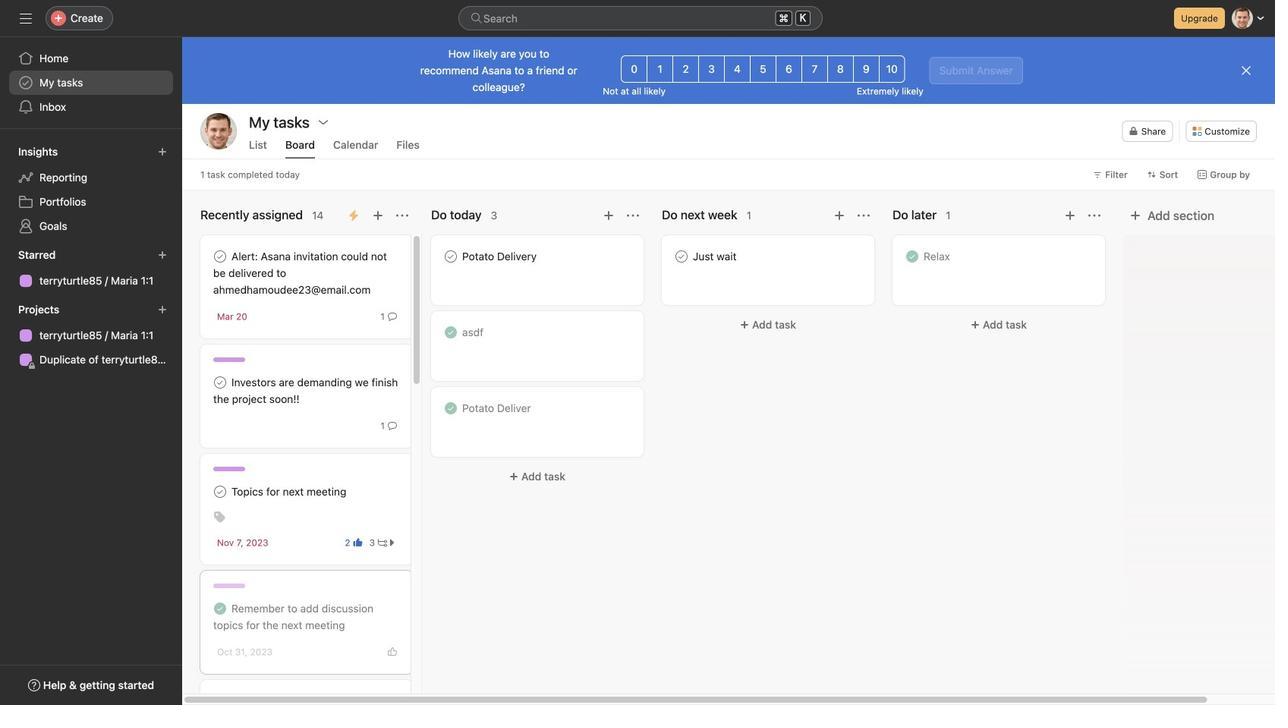 Task type: locate. For each thing, give the bounding box(es) containing it.
0 vertical spatial completed checkbox
[[442, 323, 460, 342]]

0 horizontal spatial completed image
[[211, 600, 229, 618]]

4 add task image from the left
[[1064, 209, 1076, 222]]

dismiss image
[[1240, 65, 1252, 77]]

2 completed checkbox from the top
[[442, 399, 460, 417]]

Completed checkbox
[[442, 323, 460, 342], [442, 399, 460, 417]]

mark complete image
[[211, 247, 229, 266], [442, 247, 460, 266], [211, 692, 229, 705]]

more section actions image
[[858, 209, 870, 222], [1088, 209, 1100, 222]]

new project or portfolio image
[[158, 305, 167, 314]]

insights element
[[0, 138, 182, 241]]

rules for recently assigned image
[[348, 209, 360, 222]]

0 horizontal spatial more section actions image
[[858, 209, 870, 222]]

1 horizontal spatial completed checkbox
[[903, 247, 921, 266]]

1 horizontal spatial more section actions image
[[627, 209, 639, 222]]

projects element
[[0, 296, 182, 375]]

1 horizontal spatial completed image
[[442, 323, 460, 342]]

1 vertical spatial completed checkbox
[[442, 399, 460, 417]]

add task image
[[372, 209, 384, 222], [603, 209, 615, 222], [833, 209, 845, 222], [1064, 209, 1076, 222]]

2 horizontal spatial completed image
[[903, 247, 921, 266]]

1 add task image from the left
[[372, 209, 384, 222]]

None radio
[[621, 55, 648, 83], [698, 55, 725, 83], [776, 55, 802, 83], [801, 55, 828, 83], [853, 55, 879, 83], [621, 55, 648, 83], [698, 55, 725, 83], [776, 55, 802, 83], [801, 55, 828, 83], [853, 55, 879, 83]]

Completed checkbox
[[903, 247, 921, 266], [211, 600, 229, 618]]

None radio
[[647, 55, 673, 83], [673, 55, 699, 83], [724, 55, 751, 83], [750, 55, 776, 83], [827, 55, 854, 83], [879, 55, 905, 83], [647, 55, 673, 83], [673, 55, 699, 83], [724, 55, 751, 83], [750, 55, 776, 83], [827, 55, 854, 83], [879, 55, 905, 83]]

0 horizontal spatial more section actions image
[[396, 209, 408, 222]]

completed image
[[442, 399, 460, 417]]

option group
[[621, 55, 905, 83]]

Mark complete checkbox
[[211, 373, 229, 392]]

1 vertical spatial completed checkbox
[[211, 600, 229, 618]]

1 horizontal spatial more section actions image
[[1088, 209, 1100, 222]]

None field
[[458, 6, 823, 30]]

completed image
[[903, 247, 921, 266], [442, 323, 460, 342], [211, 600, 229, 618]]

mark complete image
[[672, 247, 691, 266], [211, 373, 229, 392], [211, 483, 229, 501]]

0 vertical spatial mark complete image
[[672, 247, 691, 266]]

0 vertical spatial completed image
[[903, 247, 921, 266]]

Mark complete checkbox
[[211, 247, 229, 266], [442, 247, 460, 266], [672, 247, 691, 266], [211, 483, 229, 501], [211, 692, 229, 705]]

more section actions image
[[396, 209, 408, 222], [627, 209, 639, 222]]

1 comment image
[[388, 421, 397, 430]]

0 vertical spatial completed checkbox
[[903, 247, 921, 266]]

view profile settings image
[[200, 113, 237, 150]]

completed image for the bottom completed option
[[211, 600, 229, 618]]

2 vertical spatial completed image
[[211, 600, 229, 618]]

1 vertical spatial completed image
[[442, 323, 460, 342]]

1 more section actions image from the left
[[396, 209, 408, 222]]

show options image
[[317, 116, 329, 128]]

new insights image
[[158, 147, 167, 156]]

0 horizontal spatial completed checkbox
[[211, 600, 229, 618]]



Task type: vqa. For each thing, say whether or not it's contained in the screenshot.
Add task image for 2nd More section actions image from the right
yes



Task type: describe. For each thing, give the bounding box(es) containing it.
Search tasks, projects, and more text field
[[458, 6, 823, 30]]

2 likes. you liked this task image
[[353, 538, 362, 547]]

global element
[[0, 37, 182, 128]]

1 vertical spatial mark complete image
[[211, 373, 229, 392]]

add items to starred image
[[158, 250, 167, 260]]

starred element
[[0, 241, 182, 296]]

1 completed checkbox from the top
[[442, 323, 460, 342]]

2 add task image from the left
[[603, 209, 615, 222]]

1 comment image
[[388, 312, 397, 321]]

0 likes. click to like this task image
[[388, 647, 397, 656]]

3 add task image from the left
[[833, 209, 845, 222]]

2 more section actions image from the left
[[627, 209, 639, 222]]

completed image for second completed checkbox from the bottom
[[442, 323, 460, 342]]

hide sidebar image
[[20, 12, 32, 24]]

2 vertical spatial mark complete image
[[211, 483, 229, 501]]

1 more section actions image from the left
[[858, 209, 870, 222]]

completed image for rightmost completed option
[[903, 247, 921, 266]]

2 more section actions image from the left
[[1088, 209, 1100, 222]]



